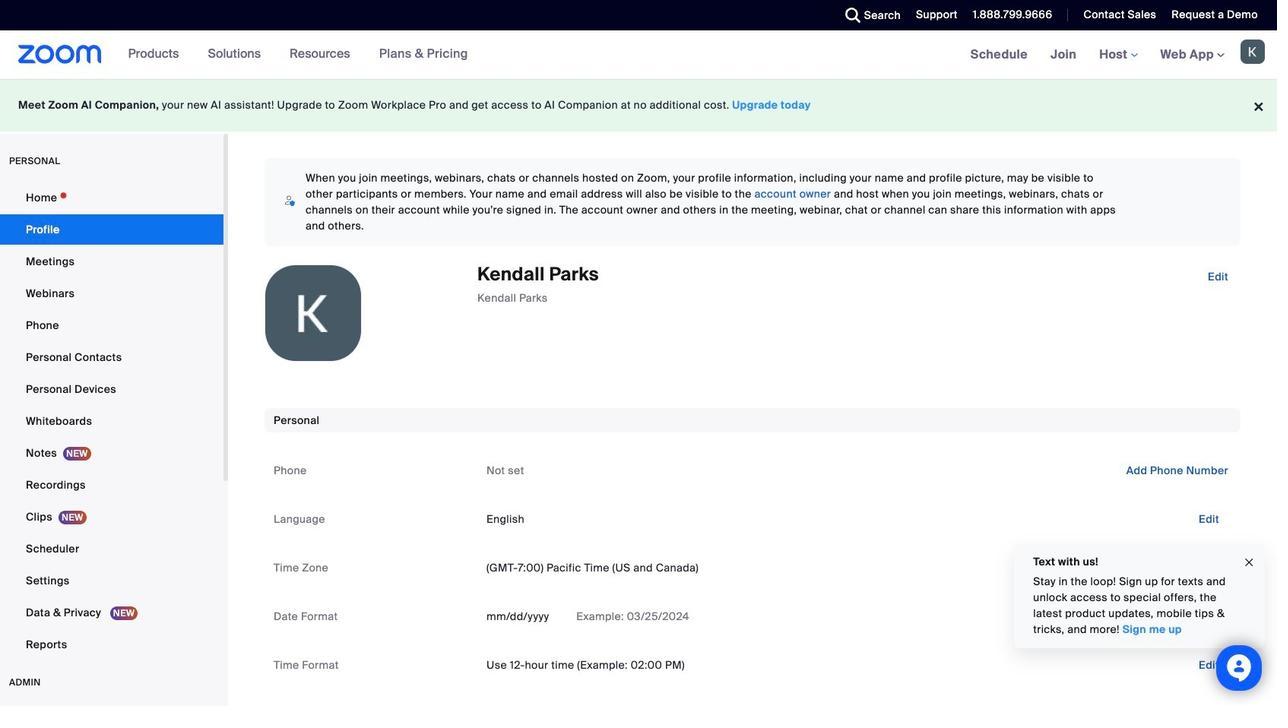 Task type: describe. For each thing, give the bounding box(es) containing it.
edit user photo image
[[301, 306, 325, 320]]

close image
[[1243, 554, 1255, 571]]

user photo image
[[265, 265, 361, 361]]



Task type: vqa. For each thing, say whether or not it's contained in the screenshot.
Zoom Logo
yes



Task type: locate. For each thing, give the bounding box(es) containing it.
footer
[[0, 79, 1277, 132]]

profile picture image
[[1241, 40, 1265, 64]]

product information navigation
[[117, 30, 480, 79]]

banner
[[0, 30, 1277, 80]]

meetings navigation
[[959, 30, 1277, 80]]

zoom logo image
[[18, 45, 102, 64]]

personal menu menu
[[0, 182, 224, 661]]



